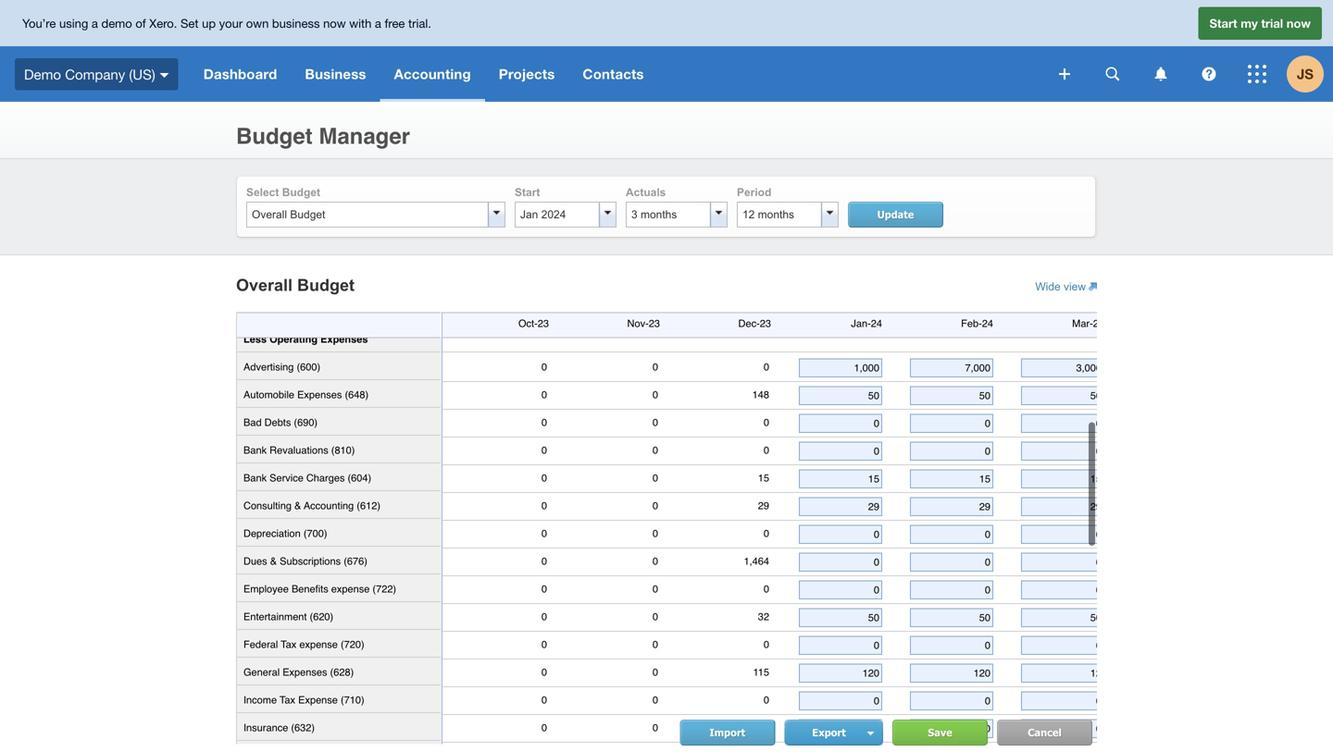 Task type: describe. For each thing, give the bounding box(es) containing it.
dec-
[[738, 318, 760, 329]]

import link
[[680, 720, 775, 746]]

demo company (us) button
[[0, 46, 190, 102]]

general expenses (628)
[[243, 667, 354, 678]]

using
[[59, 16, 88, 30]]

start my trial now
[[1209, 16, 1311, 30]]

dashboard link
[[190, 46, 291, 102]]

set
[[180, 16, 199, 30]]

dues
[[243, 556, 267, 567]]

free
[[385, 16, 405, 30]]

(700)
[[303, 528, 327, 540]]

start for start my trial now
[[1209, 16, 1237, 30]]

budget for overall
[[297, 276, 355, 295]]

(810)
[[331, 445, 355, 456]]

(628)
[[330, 667, 354, 678]]

24 for mar-
[[1093, 318, 1104, 329]]

0 vertical spatial expenses
[[320, 334, 368, 345]]

business
[[272, 16, 320, 30]]

(604)
[[348, 472, 371, 484]]

cancel link
[[997, 720, 1092, 746]]

consulting & accounting (612)
[[243, 500, 380, 512]]

demo
[[101, 16, 132, 30]]

23 for dec-
[[760, 318, 771, 329]]

up
[[202, 16, 216, 30]]

bad
[[243, 417, 262, 428]]

export
[[812, 727, 849, 739]]

expense
[[298, 695, 338, 706]]

you're
[[22, 16, 56, 30]]

trial
[[1261, 16, 1283, 30]]

bank revaluations (810)
[[243, 445, 355, 456]]

expenses for (648)
[[297, 389, 342, 401]]

mar-
[[1072, 318, 1093, 329]]

(722)
[[373, 583, 396, 595]]

(690)
[[294, 417, 318, 428]]

24 for feb-
[[982, 318, 993, 329]]

budget for select
[[282, 186, 320, 199]]

period
[[737, 186, 771, 199]]

depreciation
[[243, 528, 301, 540]]

(720)
[[341, 639, 364, 651]]

overall budget
[[236, 276, 355, 295]]

oct-23
[[518, 318, 549, 329]]

depreciation (700)
[[243, 528, 327, 540]]

budget manager
[[236, 124, 410, 149]]

own
[[246, 16, 269, 30]]

2 a from the left
[[375, 16, 381, 30]]

you're using a demo of xero. set up your own business now with a free trial.
[[22, 16, 431, 30]]

manager
[[319, 124, 410, 149]]

0 horizontal spatial accounting
[[304, 500, 354, 512]]

dashboard
[[203, 66, 277, 82]]

29
[[758, 500, 769, 512]]

feb-24
[[961, 318, 993, 329]]

accounting button
[[380, 46, 485, 102]]

import
[[709, 727, 745, 739]]

business button
[[291, 46, 380, 102]]

of
[[135, 16, 146, 30]]

contacts
[[583, 66, 644, 82]]

select
[[246, 186, 279, 199]]

& for subscriptions
[[270, 556, 277, 567]]

start for start
[[515, 186, 540, 199]]

1 now from the left
[[323, 16, 346, 30]]

overall
[[236, 276, 293, 295]]

projects
[[499, 66, 555, 82]]

1 horizontal spatial svg image
[[1248, 65, 1266, 83]]

save link
[[892, 720, 988, 746]]

15
[[758, 472, 769, 484]]

your
[[219, 16, 243, 30]]

bank for bank revaluations (810)
[[243, 445, 267, 456]]

revaluations
[[270, 445, 328, 456]]

accounting inside popup button
[[394, 66, 471, 82]]

(600)
[[297, 361, 320, 373]]

general
[[243, 667, 280, 678]]

svg image inside demo company (us) popup button
[[160, 73, 169, 78]]

cancel
[[1028, 727, 1062, 739]]

advertising
[[243, 361, 294, 373]]

automobile
[[243, 389, 294, 401]]

update link
[[848, 202, 943, 228]]

1 a from the left
[[92, 16, 98, 30]]

bank service charges (604)
[[243, 472, 371, 484]]



Task type: locate. For each thing, give the bounding box(es) containing it.
2 bank from the top
[[243, 472, 267, 484]]

js
[[1297, 66, 1314, 82]]

employee benefits expense (722)
[[243, 583, 396, 595]]

accounting down the trial.
[[394, 66, 471, 82]]

jan-24
[[851, 318, 882, 329]]

1 23 from the left
[[538, 318, 549, 329]]

a
[[92, 16, 98, 30], [375, 16, 381, 30]]

23 for oct-
[[538, 318, 549, 329]]

start inside banner
[[1209, 16, 1237, 30]]

1 vertical spatial bank
[[243, 472, 267, 484]]

bad debts (690)
[[243, 417, 318, 428]]

0 vertical spatial accounting
[[394, 66, 471, 82]]

expenses up (600)
[[320, 334, 368, 345]]

advertising (600)
[[243, 361, 320, 373]]

consulting
[[243, 500, 292, 512]]

148
[[752, 389, 769, 401]]

with
[[349, 16, 371, 30]]

my
[[1241, 16, 1258, 30]]

1 24 from the left
[[871, 318, 882, 329]]

1 vertical spatial expense
[[299, 639, 338, 651]]

0 vertical spatial budget
[[236, 124, 313, 149]]

1 vertical spatial tax
[[280, 695, 295, 706]]

0 horizontal spatial now
[[323, 16, 346, 30]]

(620)
[[310, 611, 333, 623]]

1 horizontal spatial accounting
[[394, 66, 471, 82]]

expenses
[[320, 334, 368, 345], [297, 389, 342, 401], [283, 667, 327, 678]]

now right trial
[[1287, 16, 1311, 30]]

a right using
[[92, 16, 98, 30]]

1 vertical spatial accounting
[[304, 500, 354, 512]]

employee
[[243, 583, 289, 595]]

oct-
[[518, 318, 538, 329]]

1 horizontal spatial &
[[294, 500, 301, 512]]

budget up select budget
[[236, 124, 313, 149]]

None text field
[[247, 203, 488, 227], [738, 203, 821, 227], [247, 203, 488, 227], [738, 203, 821, 227]]

jan-
[[851, 318, 871, 329]]

3 24 from the left
[[1093, 318, 1104, 329]]

expenses down (600)
[[297, 389, 342, 401]]

0 vertical spatial &
[[294, 500, 301, 512]]

expense
[[331, 583, 370, 595], [299, 639, 338, 651]]

1 horizontal spatial now
[[1287, 16, 1311, 30]]

operating
[[270, 334, 318, 345]]

None field
[[802, 362, 879, 374], [913, 362, 991, 374], [1024, 362, 1102, 374], [802, 390, 879, 402], [913, 390, 991, 402], [1024, 390, 1102, 402], [802, 418, 879, 429], [913, 418, 991, 429], [1024, 418, 1102, 429], [802, 446, 879, 457], [913, 446, 991, 457], [1024, 446, 1102, 457], [802, 473, 879, 485], [913, 473, 991, 485], [1024, 473, 1102, 485], [802, 501, 879, 513], [913, 501, 991, 513], [1024, 501, 1102, 513], [802, 529, 879, 540], [913, 529, 991, 540], [1024, 529, 1102, 540], [802, 557, 879, 568], [913, 557, 991, 568], [1024, 557, 1102, 568], [802, 584, 879, 596], [913, 584, 991, 596], [1024, 584, 1102, 596], [802, 612, 879, 624], [913, 612, 991, 624], [1024, 612, 1102, 624], [802, 640, 879, 652], [913, 640, 991, 652], [1024, 640, 1102, 652], [802, 668, 879, 679], [913, 668, 991, 679], [1024, 668, 1102, 679], [802, 695, 879, 707], [913, 695, 991, 707], [1024, 695, 1102, 707], [802, 723, 879, 735], [913, 723, 991, 735], [1024, 723, 1102, 735], [802, 362, 879, 374], [913, 362, 991, 374], [1024, 362, 1102, 374], [802, 390, 879, 402], [913, 390, 991, 402], [1024, 390, 1102, 402], [802, 418, 879, 429], [913, 418, 991, 429], [1024, 418, 1102, 429], [802, 446, 879, 457], [913, 446, 991, 457], [1024, 446, 1102, 457], [802, 473, 879, 485], [913, 473, 991, 485], [1024, 473, 1102, 485], [802, 501, 879, 513], [913, 501, 991, 513], [1024, 501, 1102, 513], [802, 529, 879, 540], [913, 529, 991, 540], [1024, 529, 1102, 540], [802, 557, 879, 568], [913, 557, 991, 568], [1024, 557, 1102, 568], [802, 584, 879, 596], [913, 584, 991, 596], [1024, 584, 1102, 596], [802, 612, 879, 624], [913, 612, 991, 624], [1024, 612, 1102, 624], [802, 640, 879, 652], [913, 640, 991, 652], [1024, 640, 1102, 652], [802, 668, 879, 679], [913, 668, 991, 679], [1024, 668, 1102, 679], [802, 695, 879, 707], [913, 695, 991, 707], [1024, 695, 1102, 707], [802, 723, 879, 735], [913, 723, 991, 735], [1024, 723, 1102, 735]]

2 24 from the left
[[982, 318, 993, 329]]

start
[[1209, 16, 1237, 30], [515, 186, 540, 199]]

(648)
[[345, 389, 369, 401]]

entertainment (620)
[[243, 611, 333, 623]]

(710)
[[341, 695, 364, 706]]

federal tax expense (720)
[[243, 639, 364, 651]]

update
[[877, 208, 914, 221]]

income tax expense (710)
[[243, 695, 364, 706]]

(676)
[[344, 556, 367, 567]]

select budget
[[246, 186, 320, 199]]

debts
[[264, 417, 291, 428]]

federal
[[243, 639, 278, 651]]

2 now from the left
[[1287, 16, 1311, 30]]

expense for tax
[[299, 639, 338, 651]]

bank for bank service charges (604)
[[243, 472, 267, 484]]

2 23 from the left
[[649, 318, 660, 329]]

xero.
[[149, 16, 177, 30]]

mar-24
[[1072, 318, 1104, 329]]

0
[[541, 361, 547, 373], [653, 361, 658, 373], [764, 361, 769, 373], [541, 389, 547, 401], [653, 389, 658, 401], [541, 417, 547, 428], [653, 417, 658, 428], [764, 417, 769, 428], [541, 445, 547, 456], [653, 445, 658, 456], [764, 445, 769, 456], [541, 472, 547, 484], [653, 472, 658, 484], [541, 500, 547, 512], [653, 500, 658, 512], [541, 528, 547, 540], [653, 528, 658, 540], [764, 528, 769, 540], [541, 556, 547, 567], [653, 556, 658, 567], [541, 583, 547, 595], [653, 583, 658, 595], [764, 583, 769, 595], [541, 611, 547, 623], [653, 611, 658, 623], [541, 639, 547, 651], [653, 639, 658, 651], [764, 639, 769, 651], [541, 667, 547, 678], [653, 667, 658, 678], [541, 695, 547, 706], [653, 695, 658, 706], [764, 695, 769, 706], [541, 722, 547, 734], [653, 722, 658, 734], [764, 722, 769, 734]]

now left with
[[323, 16, 346, 30]]

None text field
[[516, 203, 599, 227], [627, 203, 710, 227], [516, 203, 599, 227], [627, 203, 710, 227]]

expenses for (628)
[[283, 667, 327, 678]]

0 horizontal spatial a
[[92, 16, 98, 30]]

1 horizontal spatial start
[[1209, 16, 1237, 30]]

32
[[758, 611, 769, 623]]

insurance
[[243, 722, 288, 734]]

0 horizontal spatial 23
[[538, 318, 549, 329]]

subscriptions
[[280, 556, 341, 567]]

expenses down federal tax expense (720)
[[283, 667, 327, 678]]

projects button
[[485, 46, 569, 102]]

dues & subscriptions (676)
[[243, 556, 367, 567]]

charges
[[306, 472, 345, 484]]

0 vertical spatial bank
[[243, 445, 267, 456]]

1,464
[[744, 556, 769, 567]]

tax for income
[[280, 695, 295, 706]]

0 horizontal spatial &
[[270, 556, 277, 567]]

demo company (us)
[[24, 66, 155, 82]]

23
[[538, 318, 549, 329], [649, 318, 660, 329], [760, 318, 771, 329]]

tax
[[281, 639, 296, 651], [280, 695, 295, 706]]

1 vertical spatial budget
[[282, 186, 320, 199]]

2 horizontal spatial 24
[[1093, 318, 1104, 329]]

demo
[[24, 66, 61, 82]]

1 vertical spatial expenses
[[297, 389, 342, 401]]

business
[[305, 66, 366, 82]]

0 horizontal spatial start
[[515, 186, 540, 199]]

(us)
[[129, 66, 155, 82]]

banner containing dashboard
[[0, 0, 1333, 102]]

1 horizontal spatial 24
[[982, 318, 993, 329]]

service
[[270, 472, 303, 484]]

1 horizontal spatial 23
[[649, 318, 660, 329]]

& down bank service charges (604)
[[294, 500, 301, 512]]

income
[[243, 695, 277, 706]]

bank down bad
[[243, 445, 267, 456]]

0 vertical spatial tax
[[281, 639, 296, 651]]

dec-23
[[738, 318, 771, 329]]

0 horizontal spatial 24
[[871, 318, 882, 329]]

svg image
[[1106, 67, 1120, 81], [1155, 67, 1167, 81], [1202, 67, 1216, 81], [160, 73, 169, 78]]

2 vertical spatial expenses
[[283, 667, 327, 678]]

tax for federal
[[281, 639, 296, 651]]

a left free
[[375, 16, 381, 30]]

24 for jan-
[[871, 318, 882, 329]]

0 horizontal spatial svg image
[[1059, 69, 1070, 80]]

1 vertical spatial &
[[270, 556, 277, 567]]

115
[[753, 667, 769, 678]]

expense down (676)
[[331, 583, 370, 595]]

automobile expenses (648)
[[243, 389, 369, 401]]

2 vertical spatial budget
[[297, 276, 355, 295]]

actuals
[[626, 186, 666, 199]]

budget
[[236, 124, 313, 149], [282, 186, 320, 199], [297, 276, 355, 295]]

expense for benefits
[[331, 583, 370, 595]]

bank
[[243, 445, 267, 456], [243, 472, 267, 484]]

nov-23
[[627, 318, 660, 329]]

3 23 from the left
[[760, 318, 771, 329]]

& for accounting
[[294, 500, 301, 512]]

tax down entertainment (620)
[[281, 639, 296, 651]]

(632)
[[291, 722, 315, 734]]

expense down "(620)"
[[299, 639, 338, 651]]

less
[[243, 334, 267, 345]]

now
[[323, 16, 346, 30], [1287, 16, 1311, 30]]

budget right select at left
[[282, 186, 320, 199]]

1 vertical spatial start
[[515, 186, 540, 199]]

bank up consulting
[[243, 472, 267, 484]]

(612)
[[357, 500, 380, 512]]

banner
[[0, 0, 1333, 102]]

tax right income at left bottom
[[280, 695, 295, 706]]

svg image
[[1248, 65, 1266, 83], [1059, 69, 1070, 80]]

1 horizontal spatial a
[[375, 16, 381, 30]]

0 vertical spatial expense
[[331, 583, 370, 595]]

&
[[294, 500, 301, 512], [270, 556, 277, 567]]

accounting down the charges
[[304, 500, 354, 512]]

& right the dues
[[270, 556, 277, 567]]

budget up less operating expenses
[[297, 276, 355, 295]]

accounting
[[394, 66, 471, 82], [304, 500, 354, 512]]

2 horizontal spatial 23
[[760, 318, 771, 329]]

23 for nov-
[[649, 318, 660, 329]]

nov-
[[627, 318, 649, 329]]

benefits
[[292, 583, 328, 595]]

1 bank from the top
[[243, 445, 267, 456]]

0 vertical spatial start
[[1209, 16, 1237, 30]]

js button
[[1287, 46, 1333, 102]]



Task type: vqa. For each thing, say whether or not it's contained in the screenshot.
Demo Company (US)
yes



